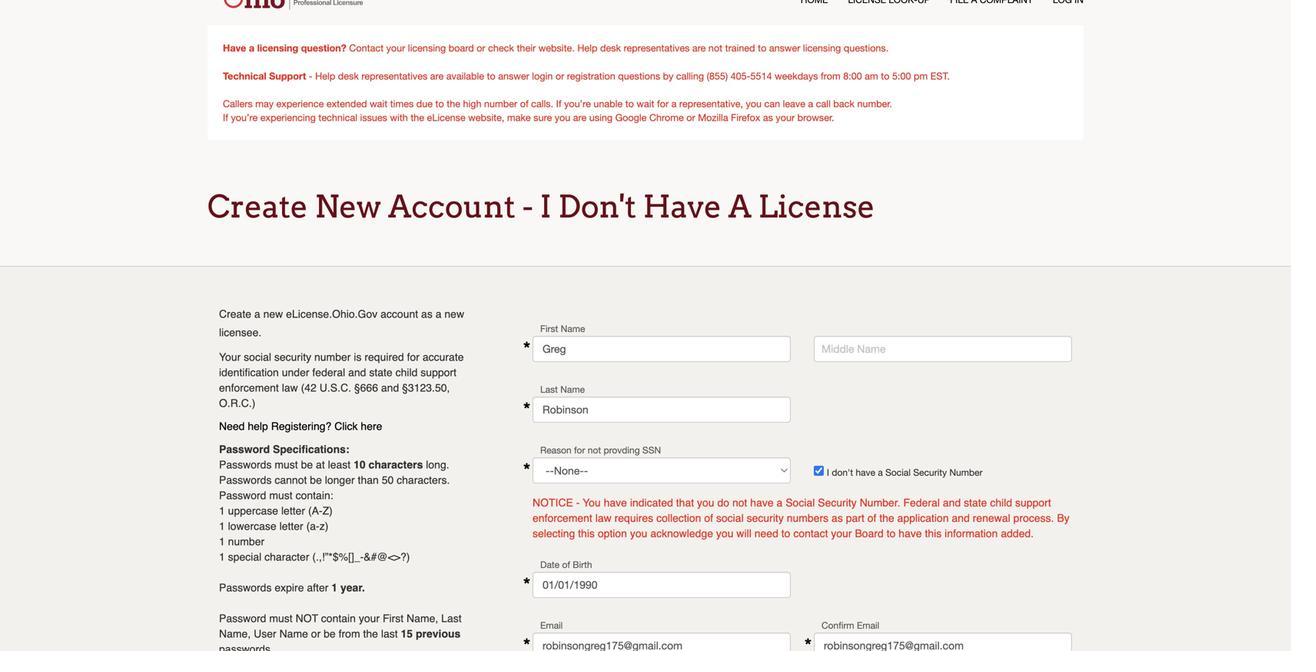 Task type: describe. For each thing, give the bounding box(es) containing it.
last inside password must not contain your first name, last name, user name or                                  be from the last
[[441, 612, 462, 625]]

contact
[[794, 527, 828, 540]]

1 horizontal spatial social
[[886, 467, 911, 478]]

and down "is"
[[348, 366, 366, 379]]

added.
[[1001, 527, 1034, 540]]

due
[[416, 98, 433, 109]]

ssn
[[643, 445, 661, 455]]

for inside your social security number is required for accurate identification under federal and state child support enforcement law (42 u.s.c. §666 and §3123.50, o.r.c.)
[[407, 351, 420, 363]]

have right don't at the bottom of the page
[[856, 467, 876, 478]]

confirm email
[[822, 620, 880, 631]]

social inside notice - you have indicated that you do not have a social security number. federal and state child support enforcement law requires collection of social security numbers as part of the application and renewal process. by selecting this option you acknowledge you will need to contact your board to have this information added.
[[716, 512, 744, 524]]

is
[[354, 351, 362, 363]]

part
[[846, 512, 865, 524]]

§3123.50,
[[402, 382, 450, 394]]

a up licensee.
[[254, 308, 260, 320]]

call
[[816, 98, 831, 109]]

than
[[358, 474, 379, 486]]

board
[[449, 42, 474, 53]]

2 wait from the left
[[637, 98, 655, 109]]

renewal
[[973, 512, 1011, 524]]

(855)
[[707, 70, 728, 81]]

new
[[315, 188, 382, 225]]

special
[[228, 551, 262, 563]]

Middle Name text field
[[814, 336, 1072, 362]]

calls.
[[531, 98, 554, 109]]

social inside notice - you have indicated that you do not have a social security number. federal and state child support enforcement law requires collection of social security numbers as part of the application and renewal process. by selecting this option you acknowledge you will need to contact your board to have this information added.
[[786, 497, 815, 509]]

create new account - i don't have a license
[[208, 188, 875, 225]]

you right sure
[[555, 112, 571, 123]]

technical
[[319, 112, 357, 123]]

to right board
[[887, 527, 896, 540]]

enforcement inside your social security number is required for accurate identification under federal and state child support enforcement law (42 u.s.c. §666 and §3123.50, o.r.c.)
[[219, 382, 279, 394]]

1 horizontal spatial you're
[[564, 98, 591, 109]]

option
[[598, 527, 627, 540]]

question?
[[301, 42, 347, 53]]

last
[[381, 628, 398, 640]]

browser.
[[798, 112, 834, 123]]

security inside notice - you have indicated that you do not have a social security number. federal and state child support enforcement law requires collection of social security numbers as part of the application and renewal process. by selecting this option you acknowledge you will need to contact your board to have this information added.
[[747, 512, 784, 524]]

their
[[517, 42, 536, 53]]

the down due
[[411, 112, 424, 123]]

the inside notice - you have indicated that you do not have a social security number. federal and state child support enforcement law requires collection of social security numbers as part of the application and renewal process. by selecting this option you acknowledge you will need to contact your board to have this information added.
[[880, 512, 895, 524]]

with
[[390, 112, 408, 123]]

representatives inside technical support - help desk representatives are available to answer login or registration questions by calling (855) 405-5514 weekdays from 8:00 am to 5:00 pm est.
[[362, 70, 428, 81]]

identification
[[219, 366, 279, 379]]

for inside 'callers may experience extended wait times due to the high number of calls. if you're unable to wait for a representative, you can leave a call back number. if you're experiencing technical issues with the elicense website, make sure you are using google chrome or mozilla firefox as your browser.'
[[657, 98, 669, 109]]

trained
[[725, 42, 755, 53]]

0 vertical spatial first
[[540, 323, 558, 334]]

notice - you have indicated that you do not have a social security number. federal and state child support enforcement law requires collection of social security numbers as part of the application and renewal process. by selecting this option you acknowledge you will need to contact your board to have this information added.
[[533, 497, 1070, 540]]

0 vertical spatial be
[[301, 459, 313, 471]]

account
[[381, 308, 418, 320]]

support
[[269, 70, 306, 81]]

experience
[[276, 98, 324, 109]]

the inside password must not contain your first name, last name, user name or                                  be from the last
[[363, 628, 378, 640]]

selecting
[[533, 527, 575, 540]]

0 vertical spatial last
[[540, 384, 558, 395]]

not inside notice - you have indicated that you do not have a social security number. federal and state child support enforcement law requires collection of social security numbers as part of the application and renewal process. by selecting this option you acknowledge you will need to contact your board to have this information added.
[[733, 497, 748, 509]]

1 vertical spatial if
[[223, 112, 228, 123]]

2 email from the left
[[857, 620, 880, 631]]

not inside have a licensing question? contact your licensing board or check their website. help desk representatives are not trained to answer licensing questions.
[[709, 42, 723, 53]]

0 vertical spatial if
[[556, 98, 562, 109]]

by
[[663, 70, 674, 81]]

Date of Birth text field
[[533, 572, 791, 598]]

be for must
[[310, 474, 322, 486]]

you
[[583, 497, 601, 509]]

back
[[834, 98, 855, 109]]

registration
[[567, 70, 616, 81]]

and up information
[[952, 512, 970, 524]]

to inside have a licensing question? contact your licensing board or check their website. help desk representatives are not trained to answer licensing questions.
[[758, 42, 767, 53]]

of up board
[[868, 512, 877, 524]]

1 horizontal spatial for
[[574, 445, 585, 455]]

a inside notice - you have indicated that you do not have a social security number. federal and state child support enforcement law requires collection of social security numbers as part of the application and renewal process. by selecting this option you acknowledge you will need to contact your board to have this information added.
[[777, 497, 783, 509]]

have up need
[[750, 497, 774, 509]]

times
[[390, 98, 414, 109]]

from inside password must not contain your first name, last name, user name or                                  be from the last
[[339, 628, 360, 640]]

or inside password must not contain your first name, last name, user name or                                  be from the last
[[311, 628, 321, 640]]

a up "number."
[[878, 467, 883, 478]]

am
[[865, 70, 878, 81]]

1 passwords from the top
[[219, 459, 272, 471]]

password for password must not contain your first name, last name, user name or                                  be from the last
[[219, 612, 266, 625]]

number.
[[860, 497, 901, 509]]

2 this from the left
[[925, 527, 942, 540]]

license
[[758, 188, 875, 225]]

acknowledge
[[651, 527, 713, 540]]

1 vertical spatial name,
[[219, 628, 251, 640]]

website,
[[468, 112, 505, 123]]

are inside technical support - help desk representatives are available to answer login or registration questions by calling (855) 405-5514 weekdays from 8:00 am to 5:00 pm est.
[[430, 70, 444, 81]]

questions.
[[844, 42, 889, 53]]

create a new elicense.ohio.gov account as a new licensee.
[[219, 308, 464, 338]]

leave
[[783, 98, 806, 109]]

you down requires
[[630, 527, 648, 540]]

federal
[[312, 366, 345, 379]]

middle
[[822, 342, 854, 355]]

make
[[507, 112, 531, 123]]

reason for not provding ssn
[[540, 445, 661, 455]]

1 vertical spatial must
[[269, 489, 293, 502]]

child inside notice - you have indicated that you do not have a social security number. federal and state child support enforcement law requires collection of social security numbers as part of the application and renewal process. by selecting this option you acknowledge you will need to contact your board to have this information added.
[[990, 497, 1013, 509]]

elicense ohio professional licensure image
[[218, 0, 372, 10]]

First Name text field
[[533, 336, 791, 362]]

to right "available"
[[487, 70, 496, 81]]

are inside have a licensing question? contact your licensing board or check their website. help desk representatives are not trained to answer licensing questions.
[[693, 42, 706, 53]]

you left the 'will'
[[716, 527, 734, 540]]

are inside 'callers may experience extended wait times due to the high number of calls. if you're unable to wait for a representative, you can leave a call back number. if you're experiencing technical issues with the elicense website, make sure you are using google chrome or mozilla firefox as your browser.'
[[573, 112, 587, 123]]

need
[[755, 527, 779, 540]]

1 vertical spatial letter
[[279, 520, 303, 532]]

check
[[488, 42, 514, 53]]

technical
[[223, 70, 266, 81]]

0 horizontal spatial you're
[[231, 112, 258, 123]]

or inside have a licensing question? contact your licensing board or check their website. help desk representatives are not trained to answer licensing questions.
[[477, 42, 486, 53]]

0 vertical spatial security
[[914, 467, 947, 478]]

0 vertical spatial must
[[275, 459, 298, 471]]

0 horizontal spatial not
[[588, 445, 601, 455]]

date of birth
[[540, 559, 592, 570]]

0 horizontal spatial have
[[223, 42, 246, 53]]

law inside your social security number is required for accurate identification under federal and state child support enforcement law (42 u.s.c. §666 and §3123.50, o.r.c.)
[[282, 382, 298, 394]]

and right federal
[[943, 497, 961, 509]]

name inside password must not contain your first name, last name, user name or                                  be from the last
[[279, 628, 308, 640]]

to right due
[[436, 98, 444, 109]]

contact
[[349, 42, 384, 53]]

pm
[[914, 70, 928, 81]]

questions
[[618, 70, 660, 81]]

number
[[950, 467, 983, 478]]

i don't have a social security number
[[827, 467, 983, 478]]

(a-
[[308, 505, 323, 517]]

extended
[[327, 98, 367, 109]]

notice
[[533, 497, 573, 509]]

your inside have a licensing question? contact your licensing board or check their website. help desk representatives are not trained to answer licensing questions.
[[386, 42, 405, 53]]

number inside 'callers may experience extended wait times due to the high number of calls. if you're unable to wait for a representative, you can leave a call back number. if you're experiencing technical issues with the elicense website, make sure you are using google chrome or mozilla firefox as your browser.'
[[484, 98, 518, 109]]

can
[[765, 98, 780, 109]]

federal
[[904, 497, 940, 509]]

lowercase
[[228, 520, 277, 532]]

I don't have a Social Security Number checkbox
[[814, 466, 824, 476]]

representative,
[[679, 98, 743, 109]]

to right need
[[782, 527, 791, 540]]

1 email from the left
[[540, 620, 563, 631]]

calling
[[676, 70, 704, 81]]

name for middle name
[[857, 342, 886, 355]]

1 wait from the left
[[370, 98, 388, 109]]

from inside technical support - help desk representatives are available to answer login or registration questions by calling (855) 405-5514 weekdays from 8:00 am to 5:00 pm est.
[[821, 70, 841, 81]]

representatives inside have a licensing question? contact your licensing board or check their website. help desk representatives are not trained to answer licensing questions.
[[624, 42, 690, 53]]

5514
[[751, 70, 772, 81]]

your
[[219, 351, 241, 363]]

a left call
[[808, 98, 814, 109]]

passwords expire after 1 year.
[[219, 582, 365, 594]]

middle name
[[822, 342, 886, 355]]

0 vertical spatial name,
[[407, 612, 438, 625]]

desk inside technical support - help desk representatives are available to answer login or registration questions by calling (855) 405-5514 weekdays from 8:00 am to 5:00 pm est.
[[338, 70, 359, 81]]

8:00
[[843, 70, 862, 81]]

expire
[[275, 582, 304, 594]]

have right you
[[604, 497, 627, 509]]

law inside notice - you have indicated that you do not have a social security number. federal and state child support enforcement law requires collection of social security numbers as part of the application and renewal process. by selecting this option you acknowledge you will need to contact your board to have this information added.
[[596, 512, 612, 524]]

characters
[[369, 459, 423, 471]]

social inside your social security number is required for accurate identification under federal and state child support enforcement law (42 u.s.c. §666 and §3123.50, o.r.c.)
[[244, 351, 271, 363]]

date
[[540, 559, 560, 570]]

1 this from the left
[[578, 527, 595, 540]]



Task type: vqa. For each thing, say whether or not it's contained in the screenshot.
Confirm
yes



Task type: locate. For each thing, give the bounding box(es) containing it.
- left you
[[576, 497, 580, 509]]

email
[[540, 620, 563, 631], [857, 620, 880, 631]]

est.
[[931, 70, 950, 81]]

social down do
[[716, 512, 744, 524]]

experiencing
[[260, 112, 316, 123]]

wait up issues
[[370, 98, 388, 109]]

u.s.c.
[[320, 382, 351, 394]]

or left mozilla
[[687, 112, 695, 123]]

enforcement down identification
[[219, 382, 279, 394]]

wait up google
[[637, 98, 655, 109]]

representatives
[[624, 42, 690, 53], [362, 70, 428, 81]]

0 vertical spatial number
[[484, 98, 518, 109]]

not
[[296, 612, 318, 625]]

letter left (a-
[[279, 520, 303, 532]]

your inside 'callers may experience extended wait times due to the high number of calls. if you're unable to wait for a representative, you can leave a call back number. if you're experiencing technical issues with the elicense website, make sure you are using google chrome or mozilla firefox as your browser.'
[[776, 112, 795, 123]]

your inside notice - you have indicated that you do not have a social security number. federal and state child support enforcement law requires collection of social security numbers as part of the application and renewal process. by selecting this option you acknowledge you will need to contact your board to have this information added.
[[831, 527, 852, 540]]

0 vertical spatial have
[[223, 42, 246, 53]]

0 horizontal spatial social
[[244, 351, 271, 363]]

licensing up the weekdays
[[803, 42, 841, 53]]

you're up the using
[[564, 98, 591, 109]]

create for create new account - i don't have a license
[[208, 188, 308, 225]]

characters.
[[397, 474, 450, 486]]

must up user
[[269, 612, 293, 625]]

0 horizontal spatial wait
[[370, 98, 388, 109]]

elicense.ohio.gov
[[286, 308, 378, 320]]

1 vertical spatial be
[[310, 474, 322, 486]]

or down not
[[311, 628, 321, 640]]

0 horizontal spatial from
[[339, 628, 360, 640]]

callers
[[223, 98, 253, 109]]

longer
[[325, 474, 355, 486]]

you left do
[[697, 497, 715, 509]]

of right "collection" on the right of the page
[[704, 512, 713, 524]]

google
[[615, 112, 647, 123]]

your inside password must not contain your first name, last name, user name or                                  be from the last
[[359, 612, 380, 625]]

1 vertical spatial enforcement
[[533, 512, 593, 524]]

1 vertical spatial security
[[747, 512, 784, 524]]

required
[[365, 351, 404, 363]]

social up identification
[[244, 351, 271, 363]]

1 vertical spatial for
[[407, 351, 420, 363]]

0 vertical spatial social
[[886, 467, 911, 478]]

requires
[[615, 512, 654, 524]]

0 vertical spatial not
[[709, 42, 723, 53]]

help up technical support - help desk representatives are available to answer login or registration questions by calling (855) 405-5514 weekdays from 8:00 am to 5:00 pm est.
[[578, 42, 598, 53]]

&#@<>?)
[[364, 551, 410, 563]]

this down application
[[925, 527, 942, 540]]

enforcement inside notice - you have indicated that you do not have a social security number. federal and state child support enforcement law requires collection of social security numbers as part of the application and renewal process. by selecting this option you acknowledge you will need to contact your board to have this information added.
[[533, 512, 593, 524]]

1 vertical spatial representatives
[[362, 70, 428, 81]]

0 vertical spatial you're
[[564, 98, 591, 109]]

mozilla
[[698, 112, 728, 123]]

that
[[676, 497, 694, 509]]

help inside have a licensing question? contact your licensing board or check their website. help desk representatives are not trained to answer licensing questions.
[[578, 42, 598, 53]]

desk
[[600, 42, 621, 53], [338, 70, 359, 81]]

cannot
[[275, 474, 307, 486]]

must up the cannot
[[275, 459, 298, 471]]

1 horizontal spatial last
[[540, 384, 558, 395]]

uppercase
[[228, 505, 278, 517]]

a up chrome on the top right of page
[[672, 98, 677, 109]]

1 horizontal spatial help
[[578, 42, 598, 53]]

password
[[219, 443, 270, 456], [219, 489, 266, 502], [219, 612, 266, 625]]

will
[[737, 527, 752, 540]]

be inside password must not contain your first name, last name, user name or                                  be from the last
[[324, 628, 336, 640]]

from down contain
[[339, 628, 360, 640]]

create for create a new elicense.ohio.gov account as a new licensee.
[[219, 308, 251, 320]]

name, up "15 previous"
[[407, 612, 438, 625]]

under
[[282, 366, 309, 379]]

1 vertical spatial are
[[430, 70, 444, 81]]

are left "available"
[[430, 70, 444, 81]]

passwords up uppercase
[[219, 474, 272, 486]]

user
[[254, 628, 276, 640]]

name, left user
[[219, 628, 251, 640]]

be up contain:
[[310, 474, 322, 486]]

1 horizontal spatial from
[[821, 70, 841, 81]]

must inside password must not contain your first name, last name, user name or                                  be from the last
[[269, 612, 293, 625]]

1 vertical spatial passwords
[[219, 474, 272, 486]]

0 vertical spatial i
[[540, 188, 552, 225]]

Confirm Email text field
[[814, 633, 1072, 651]]

don't
[[832, 467, 853, 478]]

0 horizontal spatial as
[[421, 308, 433, 320]]

the down "number."
[[880, 512, 895, 524]]

unable
[[594, 98, 623, 109]]

0 vertical spatial passwords
[[219, 459, 272, 471]]

be left at
[[301, 459, 313, 471]]

help
[[248, 420, 268, 432]]

firefox
[[731, 112, 761, 123]]

child up §3123.50,
[[396, 366, 418, 379]]

confirm
[[822, 620, 855, 631]]

reason
[[540, 445, 572, 455]]

letter
[[281, 505, 305, 517], [279, 520, 303, 532]]

0 horizontal spatial desk
[[338, 70, 359, 81]]

2 horizontal spatial not
[[733, 497, 748, 509]]

- inside notice - you have indicated that you do not have a social security number. federal and state child support enforcement law requires collection of social security numbers as part of the application and renewal process. by selecting this option you acknowledge you will need to contact your board to have this information added.
[[576, 497, 580, 509]]

licensing left the board
[[408, 42, 446, 53]]

z)
[[323, 505, 333, 517]]

your right contain
[[359, 612, 380, 625]]

1 vertical spatial password
[[219, 489, 266, 502]]

0 horizontal spatial licensing
[[257, 42, 298, 53]]

your right contact
[[386, 42, 405, 53]]

the
[[447, 98, 460, 109], [411, 112, 424, 123], [880, 512, 895, 524], [363, 628, 378, 640]]

have up technical at the top left of page
[[223, 42, 246, 53]]

1 vertical spatial support
[[1016, 497, 1051, 509]]

0 vertical spatial create
[[208, 188, 308, 225]]

have left 'a'
[[643, 188, 722, 225]]

1 horizontal spatial desk
[[600, 42, 621, 53]]

desk up registration
[[600, 42, 621, 53]]

1 horizontal spatial -
[[522, 188, 533, 225]]

be down contain
[[324, 628, 336, 640]]

desk inside have a licensing question? contact your licensing board or check their website. help desk representatives are not trained to answer licensing questions.
[[600, 42, 621, 53]]

the up elicense
[[447, 98, 460, 109]]

passwords down special
[[219, 582, 272, 594]]

law
[[282, 382, 298, 394], [596, 512, 612, 524]]

0 vertical spatial for
[[657, 98, 669, 109]]

2 vertical spatial not
[[733, 497, 748, 509]]

answer up the weekdays
[[769, 42, 801, 53]]

process.
[[1014, 512, 1054, 524]]

0 horizontal spatial email
[[540, 620, 563, 631]]

password inside password must not contain your first name, last name, user name or                                  be from the last
[[219, 612, 266, 625]]

as inside notice - you have indicated that you do not have a social security number. federal and state child support enforcement law requires collection of social security numbers as part of the application and renewal process. by selecting this option you acknowledge you will need to contact your board to have this information added.
[[832, 512, 843, 524]]

representatives up times
[[362, 70, 428, 81]]

not
[[709, 42, 723, 53], [588, 445, 601, 455], [733, 497, 748, 509]]

0 horizontal spatial answer
[[498, 70, 529, 81]]

weekdays
[[775, 70, 818, 81]]

new left elicense.ohio.gov
[[263, 308, 283, 320]]

help inside technical support - help desk representatives are available to answer login or registration questions by calling (855) 405-5514 weekdays from 8:00 am to 5:00 pm est.
[[315, 70, 335, 81]]

you're down callers
[[231, 112, 258, 123]]

1 horizontal spatial name,
[[407, 612, 438, 625]]

letter left "(a-"
[[281, 505, 305, 517]]

1 horizontal spatial security
[[747, 512, 784, 524]]

provding
[[604, 445, 640, 455]]

1 horizontal spatial this
[[925, 527, 942, 540]]

passwords
[[219, 459, 272, 471], [219, 474, 272, 486], [219, 582, 272, 594]]

0 vertical spatial desk
[[600, 42, 621, 53]]

law up option
[[596, 512, 612, 524]]

2 vertical spatial passwords
[[219, 582, 272, 594]]

a up technical at the top left of page
[[249, 42, 255, 53]]

social
[[244, 351, 271, 363], [716, 512, 744, 524]]

1 horizontal spatial have
[[643, 188, 722, 225]]

0 horizontal spatial first
[[383, 612, 404, 625]]

last name
[[540, 384, 585, 395]]

15 previous
[[401, 628, 461, 640]]

or right 'login'
[[556, 70, 564, 81]]

first up last on the left of page
[[383, 612, 404, 625]]

the left last on the left of page
[[363, 628, 378, 640]]

social up the numbers
[[786, 497, 815, 509]]

1 horizontal spatial not
[[709, 42, 723, 53]]

- inside technical support - help desk representatives are available to answer login or registration questions by calling (855) 405-5514 weekdays from 8:00 am to 5:00 pm est.
[[309, 70, 313, 81]]

state down required
[[369, 366, 393, 379]]

last up 'previous'
[[441, 612, 462, 625]]

1 vertical spatial law
[[596, 512, 612, 524]]

0 horizontal spatial representatives
[[362, 70, 428, 81]]

new
[[263, 308, 283, 320], [445, 308, 464, 320]]

0 horizontal spatial are
[[430, 70, 444, 81]]

contain:
[[296, 489, 333, 502]]

support inside notice - you have indicated that you do not have a social security number. federal and state child support enforcement law requires collection of social security numbers as part of the application and renewal process. by selecting this option you acknowledge you will need to contact your board to have this information added.
[[1016, 497, 1051, 509]]

if right calls.
[[556, 98, 562, 109]]

2 new from the left
[[445, 308, 464, 320]]

for right required
[[407, 351, 420, 363]]

support up process.
[[1016, 497, 1051, 509]]

- right support
[[309, 70, 313, 81]]

have a licensing question? contact your licensing board or check their website. help desk representatives are not trained to answer licensing questions.
[[223, 42, 889, 53]]

to right trained
[[758, 42, 767, 53]]

o.r.c.)
[[219, 397, 256, 409]]

accurate
[[423, 351, 464, 363]]

as inside 'create a new elicense.ohio.gov account as a new licensee.'
[[421, 308, 433, 320]]

1 vertical spatial help
[[315, 70, 335, 81]]

0 vertical spatial law
[[282, 382, 298, 394]]

security inside notice - you have indicated that you do not have a social security number. federal and state child support enforcement law requires collection of social security numbers as part of the application and renewal process. by selecting this option you acknowledge you will need to contact your board to have this information added.
[[818, 497, 857, 509]]

create inside 'create a new elicense.ohio.gov account as a new licensee.'
[[219, 308, 251, 320]]

1 vertical spatial -
[[522, 188, 533, 225]]

1 vertical spatial answer
[[498, 70, 529, 81]]

0 horizontal spatial security
[[274, 351, 311, 363]]

(a-
[[306, 520, 320, 532]]

number up special
[[228, 535, 265, 548]]

a
[[249, 42, 255, 53], [672, 98, 677, 109], [808, 98, 814, 109], [254, 308, 260, 320], [436, 308, 442, 320], [878, 467, 883, 478], [777, 497, 783, 509]]

0 horizontal spatial if
[[223, 112, 228, 123]]

answer left 'login'
[[498, 70, 529, 81]]

first up last name
[[540, 323, 558, 334]]

0 vertical spatial are
[[693, 42, 706, 53]]

last
[[540, 384, 558, 395], [441, 612, 462, 625]]

password specifications: passwords must be at least 10 characters long. passwords cannot be longer than 50 characters. password must contain: 1 uppercase letter (a-z) 1 lowercase letter (a-z) 1 number 1 special character (.,!"*$%[]_-&#@<>?)
[[219, 443, 450, 563]]

1 new from the left
[[263, 308, 283, 320]]

indicated
[[630, 497, 673, 509]]

name for last name
[[561, 384, 585, 395]]

number up "federal" in the bottom left of the page
[[314, 351, 351, 363]]

5:00
[[892, 70, 911, 81]]

1 vertical spatial have
[[643, 188, 722, 225]]

character
[[265, 551, 309, 563]]

name right middle
[[857, 342, 886, 355]]

of up make
[[520, 98, 529, 109]]

this
[[578, 527, 595, 540], [925, 527, 942, 540]]

1 password from the top
[[219, 443, 270, 456]]

1 horizontal spatial if
[[556, 98, 562, 109]]

a
[[729, 188, 752, 225]]

licensing
[[257, 42, 298, 53], [408, 42, 446, 53], [803, 42, 841, 53]]

don't
[[558, 188, 636, 225]]

you up firefox
[[746, 98, 762, 109]]

if
[[556, 98, 562, 109], [223, 112, 228, 123]]

help down question? at the left of page
[[315, 70, 335, 81]]

1 vertical spatial from
[[339, 628, 360, 640]]

as inside 'callers may experience extended wait times due to the high number of calls. if you're unable to wait for a representative, you can leave a call back number. if you're experiencing technical issues with the elicense website, make sure you are using google chrome or mozilla firefox as your browser.'
[[763, 112, 773, 123]]

1 horizontal spatial answer
[[769, 42, 801, 53]]

0 vertical spatial representatives
[[624, 42, 690, 53]]

0 vertical spatial state
[[369, 366, 393, 379]]

enforcement up selecting
[[533, 512, 593, 524]]

0 horizontal spatial new
[[263, 308, 283, 320]]

0 vertical spatial help
[[578, 42, 598, 53]]

2 vertical spatial password
[[219, 612, 266, 625]]

not left provding
[[588, 445, 601, 455]]

or inside 'callers may experience extended wait times due to the high number of calls. if you're unable to wait for a representative, you can leave a call back number. if you're experiencing technical issues with the elicense website, make sure you are using google chrome or mozilla firefox as your browser.'
[[687, 112, 695, 123]]

must
[[275, 459, 298, 471], [269, 489, 293, 502], [269, 612, 293, 625]]

contain
[[321, 612, 356, 625]]

a right account
[[436, 308, 442, 320]]

Email text field
[[533, 633, 791, 651]]

or right the board
[[477, 42, 486, 53]]

last up "reason"
[[540, 384, 558, 395]]

of inside 'callers may experience extended wait times due to the high number of calls. if you're unable to wait for a representative, you can leave a call back number. if you're experiencing technical issues with the elicense website, make sure you are using google chrome or mozilla firefox as your browser.'
[[520, 98, 529, 109]]

0 vertical spatial -
[[309, 70, 313, 81]]

3 password from the top
[[219, 612, 266, 625]]

1 vertical spatial you're
[[231, 112, 258, 123]]

1 horizontal spatial state
[[964, 497, 987, 509]]

need help registering? click here link
[[219, 420, 382, 432]]

need
[[219, 420, 245, 432]]

number inside your social security number is required for accurate identification under federal and state child support enforcement law (42 u.s.c. §666 and §3123.50, o.r.c.)
[[314, 351, 351, 363]]

i right i don't have a social security number checkbox
[[827, 467, 829, 478]]

1 vertical spatial i
[[827, 467, 829, 478]]

child up renewal
[[990, 497, 1013, 509]]

3 passwords from the top
[[219, 582, 272, 594]]

password up user
[[219, 612, 266, 625]]

state inside your social security number is required for accurate identification under federal and state child support enforcement law (42 u.s.c. §666 and §3123.50, o.r.c.)
[[369, 366, 393, 379]]

as left part
[[832, 512, 843, 524]]

0 vertical spatial enforcement
[[219, 382, 279, 394]]

0 horizontal spatial security
[[818, 497, 857, 509]]

are left the using
[[573, 112, 587, 123]]

2 horizontal spatial licensing
[[803, 42, 841, 53]]

0 horizontal spatial for
[[407, 351, 420, 363]]

security
[[274, 351, 311, 363], [747, 512, 784, 524]]

0 vertical spatial letter
[[281, 505, 305, 517]]

number up website,
[[484, 98, 518, 109]]

representatives up by
[[624, 42, 690, 53]]

password for password specifications: passwords must be at least 10 characters long. passwords cannot be longer than 50 characters. password must contain: 1 uppercase letter (a-z) 1 lowercase letter (a-z) 1 number 1 special character (.,!"*$%[]_-&#@<>?)
[[219, 443, 270, 456]]

1 vertical spatial child
[[990, 497, 1013, 509]]

1 horizontal spatial social
[[716, 512, 744, 524]]

first
[[540, 323, 558, 334], [383, 612, 404, 625]]

1 vertical spatial number
[[314, 351, 351, 363]]

board
[[855, 527, 884, 540]]

1 vertical spatial not
[[588, 445, 601, 455]]

name down first name on the left of the page
[[561, 384, 585, 395]]

of right date
[[562, 559, 570, 570]]

have down application
[[899, 527, 922, 540]]

state inside notice - you have indicated that you do not have a social security number. federal and state child support enforcement law requires collection of social security numbers as part of the application and renewal process. by selecting this option you acknowledge you will need to contact your board to have this information added.
[[964, 497, 987, 509]]

social up "number."
[[886, 467, 911, 478]]

security up federal
[[914, 467, 947, 478]]

i left don't
[[540, 188, 552, 225]]

password up uppercase
[[219, 489, 266, 502]]

and right §666
[[381, 382, 399, 394]]

0 horizontal spatial i
[[540, 188, 552, 225]]

(.,!"*$%[]_-
[[312, 551, 364, 563]]

child inside your social security number is required for accurate identification under federal and state child support enforcement law (42 u.s.c. §666 and §3123.50, o.r.c.)
[[396, 366, 418, 379]]

1 horizontal spatial child
[[990, 497, 1013, 509]]

support inside your social security number is required for accurate identification under federal and state child support enforcement law (42 u.s.c. §666 and §3123.50, o.r.c.)
[[421, 366, 457, 379]]

1 horizontal spatial number
[[314, 351, 351, 363]]

1 horizontal spatial licensing
[[408, 42, 446, 53]]

2 password from the top
[[219, 489, 266, 502]]

be for contain
[[324, 628, 336, 640]]

password must not contain your first name, last name, user name or                                  be from the last
[[219, 612, 462, 640]]

2 horizontal spatial as
[[832, 512, 843, 524]]

2 horizontal spatial are
[[693, 42, 706, 53]]

first inside password must not contain your first name, last name, user name or                                  be from the last
[[383, 612, 404, 625]]

- left don't
[[522, 188, 533, 225]]

answer inside have a licensing question? contact your licensing board or check their website. help desk representatives are not trained to answer licensing questions.
[[769, 42, 801, 53]]

1 horizontal spatial representatives
[[624, 42, 690, 53]]

answer inside technical support - help desk representatives are available to answer login or registration questions by calling (855) 405-5514 weekdays from 8:00 am to 5:00 pm est.
[[498, 70, 529, 81]]

1 horizontal spatial i
[[827, 467, 829, 478]]

and
[[348, 366, 366, 379], [381, 382, 399, 394], [943, 497, 961, 509], [952, 512, 970, 524]]

not right do
[[733, 497, 748, 509]]

password down the need
[[219, 443, 270, 456]]

50
[[382, 474, 394, 486]]

least
[[328, 459, 351, 471]]

email right confirm
[[857, 620, 880, 631]]

or inside technical support - help desk representatives are available to answer login or registration questions by calling (855) 405-5514 weekdays from 8:00 am to 5:00 pm est.
[[556, 70, 564, 81]]

1 horizontal spatial as
[[763, 112, 773, 123]]

0 horizontal spatial enforcement
[[219, 382, 279, 394]]

to right am
[[881, 70, 890, 81]]

Last Name text field
[[533, 397, 791, 423]]

0 horizontal spatial state
[[369, 366, 393, 379]]

high
[[463, 98, 482, 109]]

first name
[[540, 323, 585, 334]]

a up need
[[777, 497, 783, 509]]

as right account
[[421, 308, 433, 320]]

name down not
[[279, 628, 308, 640]]

1 vertical spatial as
[[421, 308, 433, 320]]

security inside your social security number is required for accurate identification under federal and state child support enforcement law (42 u.s.c. §666 and §3123.50, o.r.c.)
[[274, 351, 311, 363]]

account
[[388, 188, 516, 225]]

1
[[219, 505, 225, 517], [219, 520, 225, 532], [219, 535, 225, 548], [219, 551, 225, 563], [332, 582, 338, 594]]

1 horizontal spatial first
[[540, 323, 558, 334]]

0 horizontal spatial -
[[309, 70, 313, 81]]

2 passwords from the top
[[219, 474, 272, 486]]

0 horizontal spatial social
[[786, 497, 815, 509]]

1 vertical spatial desk
[[338, 70, 359, 81]]

login
[[532, 70, 553, 81]]

may
[[255, 98, 274, 109]]

sure
[[534, 112, 552, 123]]

your down leave
[[776, 112, 795, 123]]

number inside password specifications: passwords must be at least 10 characters long. passwords cannot be longer than 50 characters. password must contain: 1 uppercase letter (a-z) 1 lowercase letter (a-z) 1 number 1 special character (.,!"*$%[]_-&#@<>?)
[[228, 535, 265, 548]]

website.
[[539, 42, 575, 53]]

name for first name
[[561, 323, 585, 334]]

0 vertical spatial answer
[[769, 42, 801, 53]]

2 vertical spatial as
[[832, 512, 843, 524]]

1 horizontal spatial are
[[573, 112, 587, 123]]

0 horizontal spatial support
[[421, 366, 457, 379]]

to up google
[[626, 98, 634, 109]]

security up part
[[818, 497, 857, 509]]



